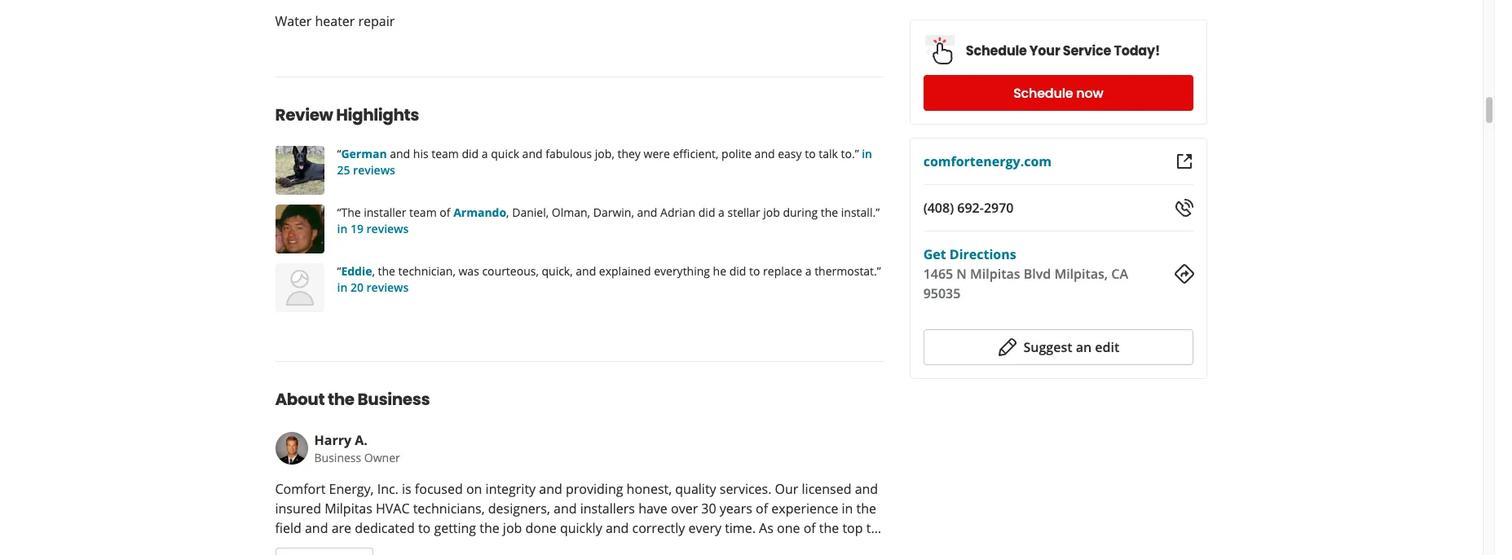 Task type: describe. For each thing, give the bounding box(es) containing it.
is
[[402, 480, 412, 498]]

19
[[351, 221, 364, 236]]

everything
[[654, 263, 710, 279]]

on
[[466, 480, 482, 498]]

the left top at the right of page
[[819, 519, 839, 537]]

highlights
[[336, 104, 419, 126]]

24 external link v2 image
[[1175, 152, 1194, 171]]

and up t
[[855, 480, 878, 498]]

did for darwin,
[[699, 205, 715, 220]]

schedule for schedule your service today!
[[967, 41, 1027, 60]]

comfort energy, inc. is focused on integrity and providing honest, quality services. our licensed and insured milpitas hvac technicians, designers, and installers have over 30 years of experience in the field and are dedicated to getting the job done quickly and correctly every time. as one of the top t …
[[275, 480, 881, 537]]

blvd
[[1024, 265, 1052, 283]]

inc.
[[377, 480, 399, 498]]

24 pencil v2 image
[[998, 338, 1018, 357]]

huang p. image
[[275, 205, 324, 254]]

experience
[[772, 500, 839, 518]]

focused
[[415, 480, 463, 498]]

correctly
[[632, 519, 685, 537]]

0 vertical spatial to
[[805, 146, 816, 161]]

were
[[644, 146, 670, 161]]

the right getting on the left bottom
[[480, 519, 500, 537]]

during
[[783, 205, 818, 220]]

his
[[413, 146, 429, 161]]

comfortenergy.com
[[924, 152, 1052, 170]]

schedule now link
[[924, 75, 1194, 111]]

efficient,
[[673, 146, 719, 161]]

0 vertical spatial "
[[855, 146, 859, 161]]

get directions 1465 n milpitas blvd milpitas, ca 95035
[[924, 245, 1129, 303]]

now
[[1077, 84, 1104, 102]]

today!
[[1115, 41, 1161, 60]]

t
[[867, 519, 871, 537]]

hvac
[[376, 500, 410, 518]]

the up t
[[857, 500, 877, 518]]

0 horizontal spatial did
[[462, 146, 479, 161]]

thermostat.
[[815, 263, 877, 279]]

honest,
[[627, 480, 672, 498]]

business for a.
[[314, 450, 361, 466]]

comfortenergy.com link
[[924, 152, 1052, 170]]

a inside " the installer team of armando , daniel, olman, darwin, and adrian did a stellar job during the install. " in 19 reviews
[[718, 205, 725, 220]]

to inside " eddie , the technician, was courteous, quick, and explained everything he did to replace a thermostat. " in 20 reviews
[[749, 263, 760, 279]]

quickly
[[560, 519, 602, 537]]

milpitas inside 'get directions 1465 n milpitas blvd milpitas, ca 95035'
[[971, 265, 1021, 283]]

was
[[459, 263, 479, 279]]

review highlights element
[[249, 77, 897, 335]]

" inside " the installer team of armando , daniel, olman, darwin, and adrian did a stellar job during the install. " in 19 reviews
[[876, 205, 880, 220]]

service
[[1063, 41, 1112, 60]]

milpitas inside comfort energy, inc. is focused on integrity and providing honest, quality services. our licensed and insured milpitas hvac technicians, designers, and installers have over 30 years of experience in the field and are dedicated to getting the job done quickly and correctly every time. as one of the top t …
[[325, 500, 373, 518]]

job inside comfort energy, inc. is focused on integrity and providing honest, quality services. our licensed and insured milpitas hvac technicians, designers, and installers have over 30 years of experience in the field and are dedicated to getting the job done quickly and correctly every time. as one of the top t …
[[503, 519, 522, 537]]

95035
[[924, 285, 961, 303]]

time.
[[725, 519, 756, 537]]

german button
[[341, 146, 387, 161]]

quick,
[[542, 263, 573, 279]]

reviews inside " the installer team of armando , daniel, olman, darwin, and adrian did a stellar job during the install. " in 19 reviews
[[367, 221, 409, 236]]

field
[[275, 519, 302, 537]]

he
[[713, 263, 727, 279]]

top
[[843, 519, 863, 537]]

" inside " eddie , the technician, was courteous, quick, and explained everything he did to replace a thermostat. " in 20 reviews
[[877, 263, 881, 279]]

talk
[[819, 146, 838, 161]]

in 25 reviews button
[[337, 146, 872, 178]]

job inside " the installer team of armando , daniel, olman, darwin, and adrian did a stellar job during the install. " in 19 reviews
[[763, 205, 780, 220]]

0 vertical spatial team
[[432, 146, 459, 161]]

repair
[[358, 12, 395, 30]]

and left the his on the left top of page
[[390, 146, 410, 161]]

, inside " the installer team of armando , daniel, olman, darwin, and adrian did a stellar job during the install. " in 19 reviews
[[506, 205, 509, 220]]

" the installer team of armando , daniel, olman, darwin, and adrian did a stellar job during the install. " in 19 reviews
[[337, 205, 880, 236]]

and right quick
[[522, 146, 543, 161]]

, inside " eddie , the technician, was courteous, quick, and explained everything he did to replace a thermostat. " in 20 reviews
[[372, 263, 375, 279]]

olman,
[[552, 205, 590, 220]]

in 19 reviews button
[[337, 221, 409, 236]]

years
[[720, 500, 752, 518]]

harry a. business owner
[[314, 431, 400, 466]]

suggest an edit
[[1024, 338, 1120, 356]]

in inside " eddie , the technician, was courteous, quick, and explained everything he did to replace a thermostat. " in 20 reviews
[[337, 280, 348, 295]]

have
[[639, 500, 668, 518]]

harry
[[314, 431, 351, 449]]

to.
[[841, 146, 855, 161]]

easy
[[778, 146, 802, 161]]

our
[[775, 480, 799, 498]]

licensed
[[802, 480, 852, 498]]

replace
[[763, 263, 802, 279]]

every
[[689, 519, 722, 537]]

and inside " eddie , the technician, was courteous, quick, and explained everything he did to replace a thermostat. " in 20 reviews
[[576, 263, 596, 279]]

daniel,
[[512, 205, 549, 220]]

25
[[337, 162, 350, 178]]

24 directions v2 image
[[1175, 264, 1194, 284]]

stellar
[[728, 205, 760, 220]]

about
[[275, 388, 325, 411]]

in 25 reviews
[[337, 146, 872, 178]]

eddie button
[[341, 263, 372, 279]]

…
[[871, 519, 881, 537]]

polite
[[722, 146, 752, 161]]

water
[[275, 12, 312, 30]]

1465
[[924, 265, 954, 283]]

suggest
[[1024, 338, 1073, 356]]

business for the
[[358, 388, 430, 411]]

technician,
[[398, 263, 456, 279]]

designers,
[[488, 500, 550, 518]]

darwin,
[[593, 205, 634, 220]]

of inside " the installer team of armando , daniel, olman, darwin, and adrian did a stellar job during the install. " in 19 reviews
[[440, 205, 451, 220]]

the right about
[[328, 388, 354, 411]]

review highlights
[[275, 104, 419, 126]]



Task type: vqa. For each thing, say whether or not it's contained in the screenshot.
CLOSED UNTIL 11:00 AM TOMORROW to the top
no



Task type: locate. For each thing, give the bounding box(es) containing it.
of down experience
[[804, 519, 816, 537]]

did right he
[[730, 263, 746, 279]]

in inside in 25 reviews
[[862, 146, 872, 161]]

in up top at the right of page
[[842, 500, 853, 518]]

0 vertical spatial business
[[358, 388, 430, 411]]

did for explained
[[730, 263, 746, 279]]

" up 25
[[337, 146, 341, 161]]

1 " from the top
[[337, 146, 341, 161]]

1 horizontal spatial a
[[718, 205, 725, 220]]

reviews down installer
[[367, 221, 409, 236]]

2 vertical spatial "
[[877, 263, 881, 279]]

quality
[[675, 480, 716, 498]]

" up "in 20 reviews" button
[[337, 263, 341, 279]]

technicians,
[[413, 500, 485, 518]]

done
[[526, 519, 557, 537]]

business down harry
[[314, 450, 361, 466]]

over
[[671, 500, 698, 518]]

1 horizontal spatial milpitas
[[971, 265, 1021, 283]]

" right "talk" in the right top of the page
[[855, 146, 859, 161]]

region containing "
[[262, 146, 897, 312]]

to left replace
[[749, 263, 760, 279]]

fabulous
[[546, 146, 592, 161]]

and right quick,
[[576, 263, 596, 279]]

a left stellar
[[718, 205, 725, 220]]

0 vertical spatial "
[[337, 146, 341, 161]]

schedule now
[[1014, 84, 1104, 102]]

comfort
[[275, 480, 326, 498]]

" left (408)
[[876, 205, 880, 220]]

did left quick
[[462, 146, 479, 161]]

in inside " the installer team of armando , daniel, olman, darwin, and adrian did a stellar job during the install. " in 19 reviews
[[337, 221, 348, 236]]

milpitas down energy,
[[325, 500, 373, 518]]

2 horizontal spatial did
[[730, 263, 746, 279]]

team inside " the installer team of armando , daniel, olman, darwin, and adrian did a stellar job during the install. " in 19 reviews
[[409, 205, 437, 220]]

1 horizontal spatial to
[[749, 263, 760, 279]]

energy,
[[329, 480, 374, 498]]

region
[[262, 146, 897, 312]]

reviews inside in 25 reviews
[[353, 162, 395, 178]]

" for " eddie , the technician, was courteous, quick, and explained everything he did to replace a thermostat. " in 20 reviews
[[337, 263, 341, 279]]

2 horizontal spatial a
[[805, 263, 812, 279]]

2 vertical spatial "
[[337, 263, 341, 279]]

the up "in 20 reviews" button
[[378, 263, 395, 279]]

and left are
[[305, 519, 328, 537]]

0 horizontal spatial milpitas
[[325, 500, 373, 518]]

team right installer
[[409, 205, 437, 220]]

milpitas down directions
[[971, 265, 1021, 283]]

1 vertical spatial "
[[876, 205, 880, 220]]

a right replace
[[805, 263, 812, 279]]

corie s. image
[[275, 146, 324, 195]]

integrity
[[486, 480, 536, 498]]

did inside " eddie , the technician, was courteous, quick, and explained everything he did to replace a thermostat. " in 20 reviews
[[730, 263, 746, 279]]

" for " german and his team did a quick and fabulous job, they were efficient, polite and easy to talk to. "
[[337, 146, 341, 161]]

are
[[332, 519, 351, 537]]

quick
[[491, 146, 519, 161]]

of up as
[[756, 500, 768, 518]]

0 vertical spatial did
[[462, 146, 479, 161]]

2 vertical spatial of
[[804, 519, 816, 537]]

a left quick
[[482, 146, 488, 161]]

did right adrian
[[699, 205, 715, 220]]

in
[[862, 146, 872, 161], [337, 221, 348, 236], [337, 280, 348, 295], [842, 500, 853, 518]]

0 vertical spatial schedule
[[967, 41, 1027, 60]]

2 horizontal spatial to
[[805, 146, 816, 161]]

in left "19"
[[337, 221, 348, 236]]

team
[[432, 146, 459, 161], [409, 205, 437, 220]]

0 vertical spatial a
[[482, 146, 488, 161]]

review
[[275, 104, 333, 126]]

in inside comfort energy, inc. is focused on integrity and providing honest, quality services. our licensed and insured milpitas hvac technicians, designers, and installers have over 30 years of experience in the field and are dedicated to getting the job done quickly and correctly every time. as one of the top t …
[[842, 500, 853, 518]]

milpitas,
[[1055, 265, 1109, 283]]

and up quickly
[[554, 500, 577, 518]]

" for " the installer team of armando , daniel, olman, darwin, and adrian did a stellar job during the install. " in 19 reviews
[[337, 205, 341, 220]]

reviews
[[353, 162, 395, 178], [367, 221, 409, 236], [367, 280, 409, 295]]

3 " from the top
[[337, 263, 341, 279]]

schedule for schedule now
[[1014, 84, 1074, 102]]

1 vertical spatial business
[[314, 450, 361, 466]]

" eddie , the technician, was courteous, quick, and explained everything he did to replace a thermostat. " in 20 reviews
[[337, 263, 881, 295]]

schedule left 'your'
[[967, 41, 1027, 60]]

of left armando button
[[440, 205, 451, 220]]

did inside " the installer team of armando , daniel, olman, darwin, and adrian did a stellar job during the install. " in 19 reviews
[[699, 205, 715, 220]]

insured
[[275, 500, 321, 518]]

0 vertical spatial job
[[763, 205, 780, 220]]

an
[[1076, 338, 1092, 356]]

owner
[[364, 450, 400, 466]]

0 horizontal spatial of
[[440, 205, 451, 220]]

did
[[462, 146, 479, 161], [699, 205, 715, 220], [730, 263, 746, 279]]

1 vertical spatial "
[[337, 205, 341, 220]]

get directions link
[[924, 245, 1017, 263]]

job,
[[595, 146, 615, 161]]

1 vertical spatial ,
[[372, 263, 375, 279]]

0 vertical spatial ,
[[506, 205, 509, 220]]

1 vertical spatial to
[[749, 263, 760, 279]]

armando button
[[453, 205, 506, 220]]

eddie
[[341, 263, 372, 279]]

team right the his on the left top of page
[[432, 146, 459, 161]]

reviews right 20
[[367, 280, 409, 295]]

, up "in 20 reviews" button
[[372, 263, 375, 279]]

(408) 692-2970
[[924, 199, 1014, 217]]

the inside " the installer team of armando , daniel, olman, darwin, and adrian did a stellar job during the install. " in 19 reviews
[[821, 205, 838, 220]]

a inside " eddie , the technician, was courteous, quick, and explained everything he did to replace a thermostat. " in 20 reviews
[[805, 263, 812, 279]]

a.
[[355, 431, 368, 449]]

water heater repair
[[275, 12, 395, 30]]

explained
[[599, 263, 651, 279]]

milpitas
[[971, 265, 1021, 283], [325, 500, 373, 518]]

0 horizontal spatial ,
[[372, 263, 375, 279]]

0 horizontal spatial to
[[418, 519, 431, 537]]

(408)
[[924, 199, 955, 217]]

as
[[759, 519, 774, 537]]

business
[[358, 388, 430, 411], [314, 450, 361, 466]]

suggest an edit button
[[924, 329, 1194, 365]]

services.
[[720, 480, 772, 498]]

1 vertical spatial reviews
[[367, 221, 409, 236]]

and up designers,
[[539, 480, 562, 498]]

job right stellar
[[763, 205, 780, 220]]

your
[[1030, 41, 1061, 60]]

30
[[701, 500, 716, 518]]

1 vertical spatial milpitas
[[325, 500, 373, 518]]

schedule your service today!
[[967, 41, 1161, 60]]

" german and his team did a quick and fabulous job, they were efficient, polite and easy to talk to. "
[[337, 146, 859, 161]]

1 horizontal spatial of
[[756, 500, 768, 518]]

reviews down german button
[[353, 162, 395, 178]]

and inside " the installer team of armando , daniel, olman, darwin, and adrian did a stellar job during the install. " in 19 reviews
[[637, 205, 658, 220]]

about the business
[[275, 388, 430, 411]]

ca
[[1112, 265, 1129, 283]]

install.
[[841, 205, 876, 220]]

2 vertical spatial a
[[805, 263, 812, 279]]

heater
[[315, 12, 355, 30]]

1 vertical spatial did
[[699, 205, 715, 220]]

edit
[[1096, 338, 1120, 356]]

adrian
[[661, 205, 696, 220]]

to inside comfort energy, inc. is focused on integrity and providing honest, quality services. our licensed and insured milpitas hvac technicians, designers, and installers have over 30 years of experience in the field and are dedicated to getting the job done quickly and correctly every time. as one of the top t …
[[418, 519, 431, 537]]

reviews inside " eddie , the technician, was courteous, quick, and explained everything he did to replace a thermostat. " in 20 reviews
[[367, 280, 409, 295]]

" left get in the top right of the page
[[877, 263, 881, 279]]

job down designers,
[[503, 519, 522, 537]]

region inside review highlights element
[[262, 146, 897, 312]]

photo of harry a. image
[[275, 432, 308, 465]]

2 vertical spatial to
[[418, 519, 431, 537]]

and left adrian
[[637, 205, 658, 220]]

1 horizontal spatial did
[[699, 205, 715, 220]]

providing
[[566, 480, 623, 498]]

,
[[506, 205, 509, 220], [372, 263, 375, 279]]

0 vertical spatial of
[[440, 205, 451, 220]]

schedule inside schedule now link
[[1014, 84, 1074, 102]]

" up in 19 reviews button
[[337, 205, 341, 220]]

get
[[924, 245, 947, 263]]

"
[[337, 146, 341, 161], [337, 205, 341, 220], [337, 263, 341, 279]]

2 " from the top
[[337, 205, 341, 220]]

1 vertical spatial schedule
[[1014, 84, 1074, 102]]

1 vertical spatial team
[[409, 205, 437, 220]]

1 vertical spatial of
[[756, 500, 768, 518]]

0 horizontal spatial a
[[482, 146, 488, 161]]

in right "to."
[[862, 146, 872, 161]]

the left install.
[[821, 205, 838, 220]]

1 vertical spatial a
[[718, 205, 725, 220]]

2 vertical spatial did
[[730, 263, 746, 279]]

job
[[763, 205, 780, 220], [503, 519, 522, 537]]

to left getting on the left bottom
[[418, 519, 431, 537]]

to
[[805, 146, 816, 161], [749, 263, 760, 279], [418, 519, 431, 537]]

dedicated
[[355, 519, 415, 537]]

melita t. image
[[275, 263, 324, 312]]

" inside " eddie , the technician, was courteous, quick, and explained everything he did to replace a thermostat. " in 20 reviews
[[337, 263, 341, 279]]

to left "talk" in the right top of the page
[[805, 146, 816, 161]]

in 20 reviews button
[[337, 280, 409, 295]]

the
[[821, 205, 838, 220], [378, 263, 395, 279], [328, 388, 354, 411], [857, 500, 877, 518], [480, 519, 500, 537], [819, 519, 839, 537]]

one
[[777, 519, 800, 537]]

in left 20
[[337, 280, 348, 295]]

courteous,
[[482, 263, 539, 279]]

" inside " the installer team of armando , daniel, olman, darwin, and adrian did a stellar job during the install. " in 19 reviews
[[337, 205, 341, 220]]

, left daniel,
[[506, 205, 509, 220]]

business inside the "harry a. business owner"
[[314, 450, 361, 466]]

business up a.
[[358, 388, 430, 411]]

0 vertical spatial milpitas
[[971, 265, 1021, 283]]

the
[[341, 205, 361, 220]]

1 horizontal spatial ,
[[506, 205, 509, 220]]

installers
[[580, 500, 635, 518]]

schedule down 'your'
[[1014, 84, 1074, 102]]

0 vertical spatial reviews
[[353, 162, 395, 178]]

24 phone v2 image
[[1175, 198, 1194, 218]]

n
[[957, 265, 967, 283]]

2 horizontal spatial of
[[804, 519, 816, 537]]

about the business element
[[249, 361, 891, 555]]

692-
[[958, 199, 984, 217]]

2970
[[984, 199, 1014, 217]]

they
[[618, 146, 641, 161]]

1 horizontal spatial job
[[763, 205, 780, 220]]

20
[[351, 280, 364, 295]]

2 vertical spatial reviews
[[367, 280, 409, 295]]

and down the installers
[[606, 519, 629, 537]]

and left easy
[[755, 146, 775, 161]]

1 vertical spatial job
[[503, 519, 522, 537]]

directions
[[950, 245, 1017, 263]]

0 horizontal spatial job
[[503, 519, 522, 537]]

the inside " eddie , the technician, was courteous, quick, and explained everything he did to replace a thermostat. " in 20 reviews
[[378, 263, 395, 279]]



